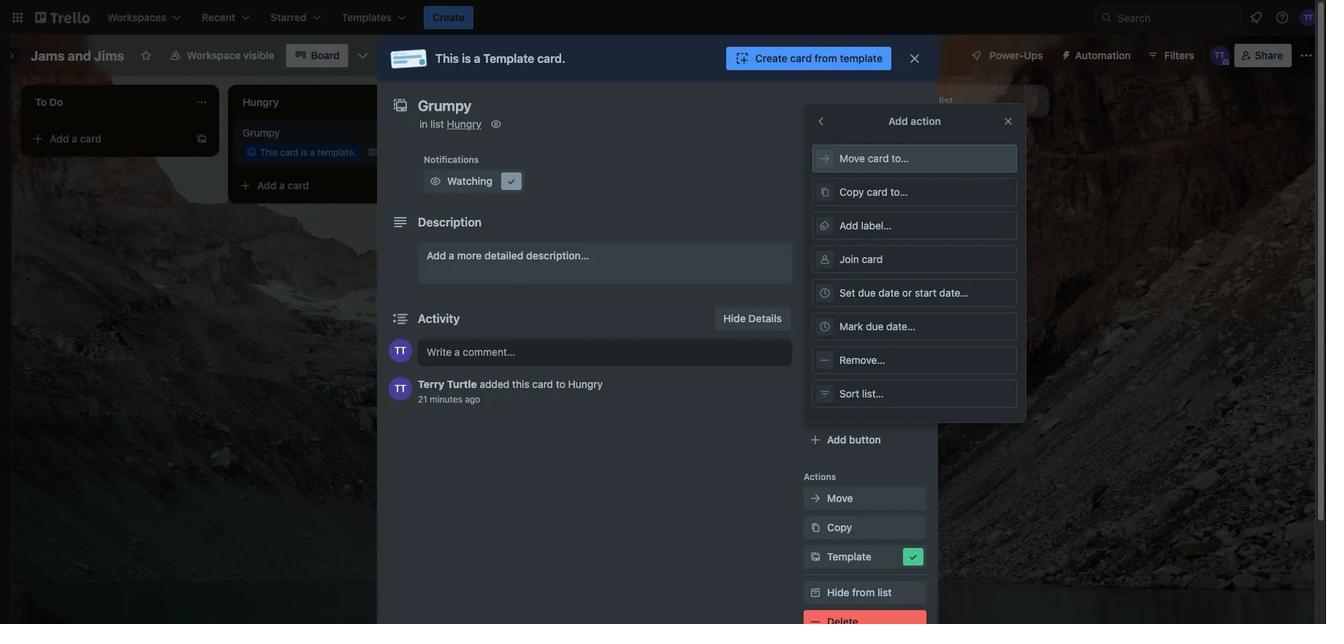Task type: describe. For each thing, give the bounding box(es) containing it.
sm image inside watching button
[[504, 174, 519, 189]]

sort
[[840, 388, 860, 400]]

board link
[[286, 44, 349, 67]]

join card
[[840, 253, 883, 265]]

set
[[840, 287, 856, 299]]

create card from template
[[756, 52, 883, 64]]

attachment
[[828, 257, 884, 269]]

0 horizontal spatial is
[[301, 147, 308, 157]]

add a card for add a card button to the left
[[50, 133, 102, 145]]

create button
[[424, 6, 474, 29]]

date… inside the mark due date… button
[[887, 321, 916, 333]]

to… for move card to…
[[892, 152, 910, 164]]

copy card to…
[[840, 186, 909, 198]]

watching
[[447, 175, 493, 187]]

add a more detailed description… link
[[418, 243, 793, 284]]

cover link
[[804, 281, 927, 304]]

join
[[840, 253, 860, 265]]

sm image right 'hungry' link
[[489, 117, 504, 132]]

in list hungry
[[420, 118, 482, 130]]

add button button
[[804, 428, 927, 452]]

hungry link
[[447, 118, 482, 130]]

sm image inside cover link
[[809, 285, 823, 300]]

0 horizontal spatial list
[[431, 118, 444, 130]]

Board name text field
[[23, 44, 132, 67]]

share button
[[1235, 44, 1293, 67]]

add a card for right add a card button
[[465, 133, 517, 145]]

create for create
[[433, 11, 465, 23]]

from inside button
[[815, 52, 838, 64]]

checklist link
[[804, 222, 927, 246]]

start
[[915, 287, 937, 299]]

open information menu image
[[1276, 10, 1290, 25]]

actions
[[804, 472, 837, 482]]

0 horizontal spatial add a card button
[[26, 127, 190, 151]]

1 horizontal spatial ups
[[884, 374, 903, 386]]

or
[[903, 287, 913, 299]]

1 vertical spatial automation
[[804, 412, 854, 422]]

due for set
[[859, 287, 876, 299]]

star or unstar board image
[[140, 50, 152, 61]]

add label… button
[[813, 212, 1018, 240]]

this
[[513, 378, 530, 390]]

date
[[879, 287, 900, 299]]

this for this is a template card.
[[436, 52, 459, 65]]

detailed
[[485, 250, 524, 262]]

add a more detailed description…
[[427, 250, 590, 262]]

remove…
[[840, 354, 886, 366]]

sm image inside 'copy' link
[[809, 521, 823, 535]]

customize views image
[[356, 48, 370, 63]]

1 vertical spatial power-ups
[[804, 353, 852, 363]]

sm image for move
[[809, 491, 823, 506]]

list for add another list
[[939, 95, 954, 107]]

show menu image
[[1300, 48, 1315, 63]]

action
[[911, 115, 942, 127]]

create for create card from template
[[756, 52, 788, 64]]

hide details link
[[715, 307, 791, 330]]

board
[[311, 49, 340, 61]]

move card to… button
[[813, 145, 1018, 173]]

hungry inside terry turtle added this card to hungry 21 minutes ago
[[569, 378, 603, 390]]

grumpy
[[243, 127, 280, 139]]

move for move card to…
[[840, 152, 866, 164]]

activity
[[418, 312, 460, 326]]

minutes
[[430, 394, 463, 404]]

hide for hide details
[[724, 313, 746, 325]]

custom
[[828, 315, 865, 328]]

card inside terry turtle added this card to hungry 21 minutes ago
[[533, 378, 554, 390]]

list for hide from list
[[878, 587, 892, 599]]

copy for copy
[[828, 522, 853, 534]]

details
[[749, 313, 782, 325]]

switch to… image
[[10, 10, 25, 25]]

mark due date…
[[840, 321, 916, 333]]

another
[[899, 95, 937, 107]]

terry turtle added this card to hungry 21 minutes ago
[[418, 378, 603, 404]]

1 vertical spatial power-
[[804, 353, 835, 363]]

sm image for labels
[[809, 197, 823, 212]]

cover
[[828, 286, 856, 298]]

filters
[[1165, 49, 1195, 61]]

copy card to… button
[[813, 178, 1018, 206]]

sm image inside checklist link
[[809, 227, 823, 241]]

add label…
[[840, 220, 892, 232]]

workspace visible
[[187, 49, 275, 61]]

hide from list
[[828, 587, 892, 599]]

create from template… image
[[819, 133, 831, 145]]

2 terry turtle (terryturtle) image from the top
[[389, 377, 412, 401]]

set due date or start date…
[[840, 287, 969, 299]]

more
[[457, 250, 482, 262]]

card inside button
[[867, 186, 888, 198]]

hide for hide from list
[[828, 587, 850, 599]]

21 minutes ago link
[[418, 394, 481, 404]]

move link
[[804, 487, 927, 510]]

in
[[420, 118, 428, 130]]

watching button
[[424, 170, 525, 193]]

hide details
[[724, 313, 782, 325]]

1 vertical spatial terry turtle (terryturtle) image
[[1210, 45, 1231, 66]]

primary element
[[0, 0, 1327, 35]]

1 horizontal spatial to
[[824, 148, 832, 159]]

added
[[480, 378, 510, 390]]

label…
[[862, 220, 892, 232]]

to inside terry turtle added this card to hungry 21 minutes ago
[[556, 378, 566, 390]]



Task type: vqa. For each thing, say whether or not it's contained in the screenshot.
run
no



Task type: locate. For each thing, give the bounding box(es) containing it.
mark
[[840, 321, 864, 333]]

0 notifications image
[[1248, 9, 1266, 26]]

ago
[[465, 394, 481, 404]]

description
[[418, 215, 482, 229]]

sm image right power-ups button
[[1055, 44, 1076, 64]]

sm image for watching
[[428, 174, 443, 189]]

create
[[433, 11, 465, 23], [756, 52, 788, 64]]

0 vertical spatial ups
[[1024, 49, 1044, 61]]

to down create from template… icon
[[824, 148, 832, 159]]

terry turtle (terryturtle) image
[[389, 339, 412, 363], [389, 377, 412, 401]]

0 horizontal spatial to
[[556, 378, 566, 390]]

add power-ups link
[[804, 368, 927, 392]]

hungry up notifications
[[447, 118, 482, 130]]

None text field
[[411, 92, 893, 118]]

terry turtle (terryturtle) image right filters
[[1210, 45, 1231, 66]]

hide
[[724, 313, 746, 325], [828, 587, 850, 599]]

from up return to previous screen "icon" on the right of page
[[815, 52, 838, 64]]

date… right start
[[940, 287, 969, 299]]

0 vertical spatial from
[[815, 52, 838, 64]]

sm image left cover
[[809, 285, 823, 300]]

search image
[[1102, 12, 1113, 23]]

workspace
[[187, 49, 241, 61]]

power- left the remove…
[[804, 353, 835, 363]]

close popover image
[[1003, 116, 1015, 127]]

sort list…
[[840, 388, 884, 400]]

1 horizontal spatial this
[[436, 52, 459, 65]]

sm image down 'copy' link
[[907, 550, 921, 564]]

and
[[68, 48, 91, 63]]

0 vertical spatial to
[[824, 148, 832, 159]]

list inside the add another list button
[[939, 95, 954, 107]]

1 vertical spatial hungry
[[569, 378, 603, 390]]

list
[[939, 95, 954, 107], [431, 118, 444, 130], [878, 587, 892, 599]]

visible
[[244, 49, 275, 61]]

to… up copy card to… button
[[892, 152, 910, 164]]

due for mark
[[866, 321, 884, 333]]

ups up add power-ups
[[835, 353, 852, 363]]

hide inside hide from list link
[[828, 587, 850, 599]]

0 vertical spatial power-ups
[[990, 49, 1044, 61]]

custom fields button
[[804, 314, 927, 329]]

sm image inside members link
[[809, 168, 823, 183]]

terry turtle (terryturtle) image inside the primary element
[[1301, 9, 1318, 26]]

card.
[[538, 52, 566, 65]]

copy inside copy card to… button
[[840, 186, 865, 198]]

copy up labels at the top right
[[840, 186, 865, 198]]

to right this
[[556, 378, 566, 390]]

labels
[[828, 198, 859, 211]]

list down template button
[[878, 587, 892, 599]]

add button
[[828, 434, 882, 446]]

template up members on the right top of the page
[[835, 148, 873, 159]]

hide left details at the bottom of page
[[724, 313, 746, 325]]

sm image inside move link
[[809, 491, 823, 506]]

sm image down actions on the bottom right
[[809, 491, 823, 506]]

0 horizontal spatial this
[[260, 147, 278, 157]]

add action
[[889, 115, 942, 127]]

sm image
[[489, 117, 504, 132], [504, 174, 519, 189], [809, 227, 823, 241], [809, 285, 823, 300], [809, 521, 823, 535], [907, 550, 921, 564], [809, 615, 823, 624]]

0 vertical spatial power-
[[990, 49, 1025, 61]]

create inside create card from template button
[[756, 52, 788, 64]]

is
[[462, 52, 471, 65], [301, 147, 308, 157]]

1 horizontal spatial terry turtle (terryturtle) image
[[1301, 9, 1318, 26]]

add another list
[[877, 95, 954, 107]]

0 vertical spatial hungry
[[447, 118, 482, 130]]

sm image inside watching button
[[428, 174, 443, 189]]

automation inside button
[[1076, 49, 1132, 61]]

set due date or start date… button
[[813, 279, 1018, 307]]

template up add another list
[[840, 52, 883, 64]]

Search field
[[1113, 7, 1241, 29]]

1 vertical spatial due
[[866, 321, 884, 333]]

2 horizontal spatial add a card button
[[442, 127, 605, 151]]

1 horizontal spatial template
[[828, 551, 872, 563]]

a inside add a more detailed description… link
[[449, 250, 455, 262]]

sm image for template
[[809, 550, 823, 564]]

card
[[791, 52, 812, 64], [80, 133, 102, 145], [495, 133, 517, 145], [280, 147, 299, 157], [868, 152, 889, 164], [288, 179, 309, 192], [867, 186, 888, 198], [862, 253, 883, 265], [533, 378, 554, 390]]

this is a template card.
[[436, 52, 566, 65]]

0 vertical spatial template
[[840, 52, 883, 64]]

sm image for automation
[[1055, 44, 1076, 64]]

1 vertical spatial is
[[301, 147, 308, 157]]

hungry
[[447, 118, 482, 130], [569, 378, 603, 390]]

template down 'copy' link
[[828, 551, 872, 563]]

0 horizontal spatial create
[[433, 11, 465, 23]]

template left card.
[[484, 52, 535, 65]]

add
[[877, 95, 897, 107], [889, 115, 909, 127], [50, 133, 69, 145], [465, 133, 484, 145], [804, 148, 821, 159], [257, 179, 277, 192], [840, 220, 859, 232], [427, 250, 446, 262], [828, 374, 847, 386], [828, 434, 847, 446]]

terry turtle (terryturtle) image
[[1301, 9, 1318, 26], [1210, 45, 1231, 66]]

1 vertical spatial template
[[835, 148, 873, 159]]

1 horizontal spatial list
[[878, 587, 892, 599]]

1 vertical spatial template
[[828, 551, 872, 563]]

jams
[[31, 48, 65, 63]]

1 horizontal spatial hide
[[828, 587, 850, 599]]

0 horizontal spatial hide
[[724, 313, 746, 325]]

Write a comment text field
[[418, 339, 793, 366]]

move inside button
[[840, 152, 866, 164]]

1 vertical spatial list
[[431, 118, 444, 130]]

is down create button
[[462, 52, 471, 65]]

date… inside set due date or start date… button
[[940, 287, 969, 299]]

to… inside button
[[892, 152, 910, 164]]

copy down move link
[[828, 522, 853, 534]]

sm image inside template button
[[907, 550, 921, 564]]

members
[[828, 169, 873, 181]]

create from template… image
[[196, 133, 208, 145]]

1 horizontal spatial power-
[[850, 374, 884, 386]]

notifications
[[424, 154, 479, 164]]

power-ups down mark
[[804, 353, 852, 363]]

move up members on the right top of the page
[[840, 152, 866, 164]]

create card from template button
[[727, 47, 892, 70]]

sm image for members
[[809, 168, 823, 183]]

members link
[[804, 164, 927, 187]]

due right mark
[[866, 321, 884, 333]]

list right in
[[431, 118, 444, 130]]

remove… button
[[813, 347, 1018, 374]]

to… for copy card to…
[[891, 186, 909, 198]]

to…
[[892, 152, 910, 164], [891, 186, 909, 198]]

0 vertical spatial copy
[[840, 186, 865, 198]]

1 vertical spatial terry turtle (terryturtle) image
[[389, 377, 412, 401]]

add a card for the middle add a card button
[[257, 179, 309, 192]]

button
[[850, 434, 882, 446]]

template inside button
[[828, 551, 872, 563]]

description…
[[526, 250, 590, 262]]

terry
[[418, 378, 445, 390]]

mark due date… button
[[813, 313, 1018, 341]]

attachment button
[[804, 252, 927, 275]]

turtle
[[447, 378, 477, 390]]

0 horizontal spatial ups
[[835, 353, 852, 363]]

sm image down add to template at the top of page
[[809, 168, 823, 183]]

0 vertical spatial terry turtle (terryturtle) image
[[389, 339, 412, 363]]

workspace visible button
[[161, 44, 283, 67]]

sm image inside labels link
[[809, 197, 823, 212]]

from down template button
[[853, 587, 875, 599]]

0 vertical spatial terry turtle (terryturtle) image
[[1301, 9, 1318, 26]]

ups left automation button
[[1024, 49, 1044, 61]]

power-ups up close popover image
[[990, 49, 1044, 61]]

automation down sort
[[804, 412, 854, 422]]

1 vertical spatial from
[[853, 587, 875, 599]]

1 vertical spatial copy
[[828, 522, 853, 534]]

add to template
[[804, 148, 873, 159]]

1 vertical spatial date…
[[887, 321, 916, 333]]

0 horizontal spatial date…
[[887, 321, 916, 333]]

sm image left 'checklist'
[[809, 227, 823, 241]]

checklist
[[828, 228, 873, 240]]

sm image inside hide from list link
[[809, 586, 823, 600]]

0 vertical spatial create
[[433, 11, 465, 23]]

this down grumpy at the left top
[[260, 147, 278, 157]]

21
[[418, 394, 428, 404]]

power- up sort list…
[[850, 374, 884, 386]]

add another list button
[[851, 85, 1050, 117]]

power- inside button
[[990, 49, 1025, 61]]

this for this card is a template.
[[260, 147, 278, 157]]

1 horizontal spatial create
[[756, 52, 788, 64]]

0 vertical spatial due
[[859, 287, 876, 299]]

0 horizontal spatial power-
[[804, 353, 835, 363]]

sm image inside automation button
[[1055, 44, 1076, 64]]

jims
[[94, 48, 124, 63]]

ups inside button
[[1024, 49, 1044, 61]]

0 horizontal spatial hungry
[[447, 118, 482, 130]]

sort list… button
[[813, 380, 1018, 408]]

hide down template button
[[828, 587, 850, 599]]

add inside 'button'
[[828, 434, 847, 446]]

0 vertical spatial hide
[[724, 313, 746, 325]]

0 vertical spatial date…
[[940, 287, 969, 299]]

0 horizontal spatial template
[[484, 52, 535, 65]]

0 horizontal spatial power-ups
[[804, 353, 852, 363]]

return to previous screen image
[[816, 116, 828, 127]]

1 vertical spatial to
[[556, 378, 566, 390]]

2 vertical spatial ups
[[884, 374, 903, 386]]

2 horizontal spatial power-
[[990, 49, 1025, 61]]

0 vertical spatial move
[[840, 152, 866, 164]]

join card button
[[813, 246, 1018, 273]]

jams and jims
[[31, 48, 124, 63]]

1 horizontal spatial power-ups
[[990, 49, 1044, 61]]

0 vertical spatial is
[[462, 52, 471, 65]]

sm image for hide from list
[[809, 586, 823, 600]]

sm image right watching
[[504, 174, 519, 189]]

template inside button
[[840, 52, 883, 64]]

this card is a template.
[[260, 147, 357, 157]]

2 vertical spatial list
[[878, 587, 892, 599]]

template
[[484, 52, 535, 65], [828, 551, 872, 563]]

due inside the mark due date… button
[[866, 321, 884, 333]]

add a card
[[50, 133, 102, 145], [465, 133, 517, 145], [257, 179, 309, 192]]

sm image down hide from list link
[[809, 615, 823, 624]]

sm image
[[1055, 44, 1076, 64], [809, 168, 823, 183], [428, 174, 443, 189], [809, 197, 823, 212], [809, 491, 823, 506], [809, 550, 823, 564], [809, 586, 823, 600]]

0 vertical spatial list
[[939, 95, 954, 107]]

copy for copy card to…
[[840, 186, 865, 198]]

move down actions on the bottom right
[[828, 492, 854, 504]]

hungry down write a comment text field
[[569, 378, 603, 390]]

1 horizontal spatial automation
[[1076, 49, 1132, 61]]

ups up list…
[[884, 374, 903, 386]]

power- up close popover image
[[990, 49, 1025, 61]]

1 horizontal spatial from
[[853, 587, 875, 599]]

grumpy link
[[243, 126, 412, 140]]

0 horizontal spatial add a card
[[50, 133, 102, 145]]

copy link
[[804, 516, 927, 540]]

1 vertical spatial this
[[260, 147, 278, 157]]

1 horizontal spatial date…
[[940, 287, 969, 299]]

create inside create button
[[433, 11, 465, 23]]

2 vertical spatial power-
[[850, 374, 884, 386]]

0 vertical spatial to…
[[892, 152, 910, 164]]

template button
[[804, 545, 927, 569]]

1 vertical spatial ups
[[835, 353, 852, 363]]

due right set
[[859, 287, 876, 299]]

custom fields
[[828, 315, 896, 328]]

1 horizontal spatial is
[[462, 52, 471, 65]]

power-ups
[[990, 49, 1044, 61], [804, 353, 852, 363]]

sm image left 'hide from list'
[[809, 586, 823, 600]]

0 horizontal spatial terry turtle (terryturtle) image
[[1210, 45, 1231, 66]]

add power-ups
[[828, 374, 903, 386]]

0 horizontal spatial from
[[815, 52, 838, 64]]

list right another
[[939, 95, 954, 107]]

template.
[[318, 147, 357, 157]]

date…
[[940, 287, 969, 299], [887, 321, 916, 333]]

move for move
[[828, 492, 854, 504]]

2 horizontal spatial list
[[939, 95, 954, 107]]

1 vertical spatial hide
[[828, 587, 850, 599]]

due
[[859, 287, 876, 299], [866, 321, 884, 333]]

0 vertical spatial this
[[436, 52, 459, 65]]

2 horizontal spatial add a card
[[465, 133, 517, 145]]

to… down the "move card to…" button
[[891, 186, 909, 198]]

1 vertical spatial create
[[756, 52, 788, 64]]

this down create button
[[436, 52, 459, 65]]

list inside hide from list link
[[878, 587, 892, 599]]

due inside set due date or start date… button
[[859, 287, 876, 299]]

copy
[[840, 186, 865, 198], [828, 522, 853, 534]]

template
[[840, 52, 883, 64], [835, 148, 873, 159]]

power-ups button
[[961, 44, 1052, 67]]

hide inside hide details link
[[724, 313, 746, 325]]

filters button
[[1143, 44, 1200, 67]]

labels link
[[804, 193, 927, 216]]

date… down set due date or start date…
[[887, 321, 916, 333]]

1 vertical spatial move
[[828, 492, 854, 504]]

ups
[[1024, 49, 1044, 61], [835, 353, 852, 363], [884, 374, 903, 386]]

to… inside button
[[891, 186, 909, 198]]

automation down search "icon"
[[1076, 49, 1132, 61]]

sm image left labels at the top right
[[809, 197, 823, 212]]

is down grumpy link
[[301, 147, 308, 157]]

1 horizontal spatial hungry
[[569, 378, 603, 390]]

sm image inside template button
[[809, 550, 823, 564]]

0 vertical spatial automation
[[1076, 49, 1132, 61]]

0 horizontal spatial automation
[[804, 412, 854, 422]]

sm image down notifications
[[428, 174, 443, 189]]

0 vertical spatial template
[[484, 52, 535, 65]]

fields
[[868, 315, 896, 328]]

1 horizontal spatial add a card button
[[234, 174, 398, 197]]

sm image down actions on the bottom right
[[809, 521, 823, 535]]

hide from list link
[[804, 581, 927, 605]]

from
[[815, 52, 838, 64], [853, 587, 875, 599]]

2 horizontal spatial ups
[[1024, 49, 1044, 61]]

1 horizontal spatial add a card
[[257, 179, 309, 192]]

1 vertical spatial to…
[[891, 186, 909, 198]]

move card to…
[[840, 152, 910, 164]]

copy inside 'copy' link
[[828, 522, 853, 534]]

terry turtle (terryturtle) image right open information menu image
[[1301, 9, 1318, 26]]

share
[[1256, 49, 1284, 61]]

list…
[[863, 388, 884, 400]]

power-ups inside button
[[990, 49, 1044, 61]]

sm image down 'copy' link
[[809, 550, 823, 564]]

move
[[840, 152, 866, 164], [828, 492, 854, 504]]

1 terry turtle (terryturtle) image from the top
[[389, 339, 412, 363]]



